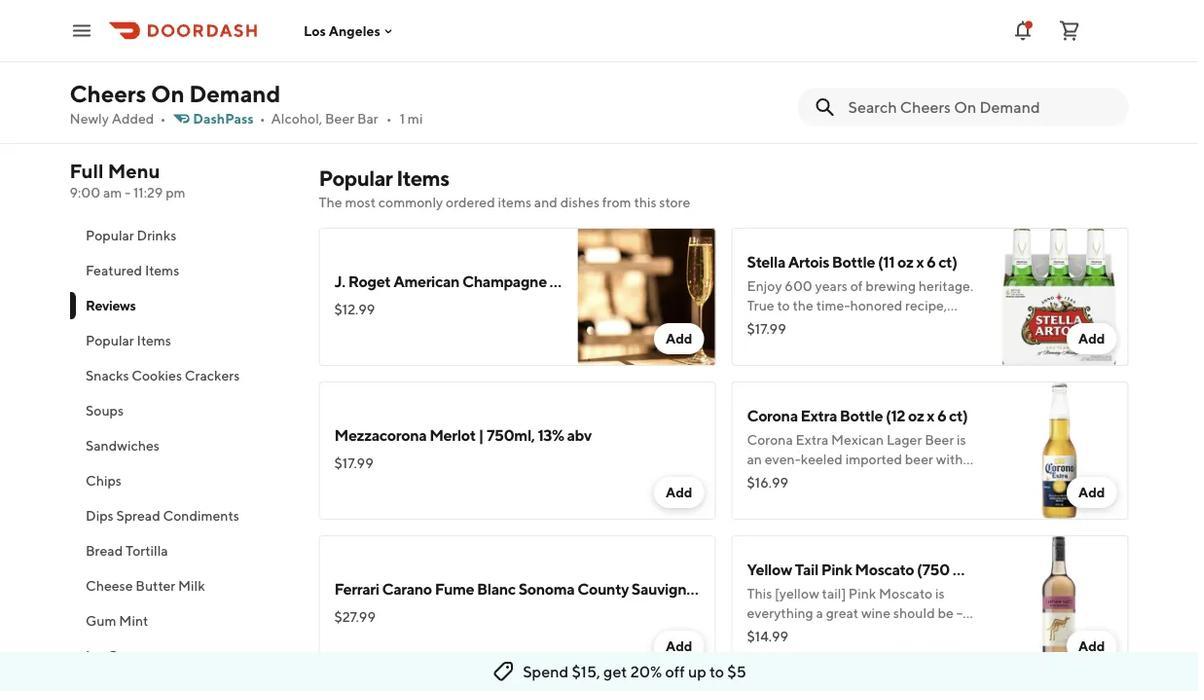 Task type: locate. For each thing, give the bounding box(es) containing it.
snacks cookies crackers
[[85, 368, 239, 384]]

0 vertical spatial abv
[[674, 272, 698, 291]]

alcohol,
[[271, 111, 322, 127]]

to right up
[[710, 663, 725, 681]]

items up cookies
[[136, 333, 171, 349]]

| right merlot
[[479, 426, 484, 444]]

reviews
[[85, 297, 135, 314]]

commonly
[[378, 194, 443, 210]]

cream
[[107, 648, 149, 664]]

0 vertical spatial oz
[[898, 253, 914, 271]]

750ml, left 10% at the right top
[[591, 272, 639, 291]]

0 vertical spatial |
[[583, 272, 588, 291]]

2 vertical spatial popular
[[85, 333, 134, 349]]

0 horizontal spatial x
[[917, 253, 924, 271]]

alcohol, beer bar • 1 mi
[[271, 111, 423, 127]]

items inside the popular items the most commonly ordered items and dishes from this store
[[396, 166, 449, 191]]

blanc right "fume"
[[477, 580, 516, 598]]

ct) right (11
[[939, 253, 958, 271]]

1 horizontal spatial 6
[[938, 406, 947, 425]]

1 horizontal spatial •
[[260, 111, 265, 127]]

mezzacorona
[[334, 426, 427, 444]]

add for j. roget american champagne brut | 750ml, 10% abv
[[666, 331, 693, 347]]

1 vertical spatial ct)
[[949, 406, 968, 425]]

popular for popular items the most commonly ordered items and dishes from this store
[[319, 166, 393, 191]]

x for (11
[[917, 253, 924, 271]]

off
[[666, 663, 685, 681]]

9:00
[[70, 185, 100, 201]]

bread
[[85, 543, 122, 559]]

popular down reviews
[[85, 333, 134, 349]]

dips spread condiments
[[85, 508, 239, 524]]

1 vertical spatial items
[[144, 262, 179, 278]]

full menu 9:00 am - 11:29 pm
[[70, 160, 186, 201]]

abv
[[674, 272, 698, 291], [567, 426, 592, 444], [850, 580, 874, 598]]

2 horizontal spatial |
[[748, 580, 754, 598]]

mezzacorona merlot | 750ml, 13% abv
[[334, 426, 592, 444]]

1 vertical spatial oz
[[908, 406, 925, 425]]

featured items
[[85, 262, 179, 278]]

1 vertical spatial popular
[[85, 227, 134, 243]]

newly added •
[[70, 111, 166, 127]]

spread
[[116, 508, 160, 524]]

1 horizontal spatial x
[[927, 406, 935, 425]]

| right "brut"
[[583, 272, 588, 291]]

• down on
[[160, 111, 166, 127]]

$17.99
[[747, 321, 786, 337], [334, 455, 374, 471]]

american
[[394, 272, 460, 291]]

popular up featured
[[85, 227, 134, 243]]

artois
[[788, 253, 830, 271]]

on
[[151, 79, 184, 107]]

add button for yellow tail pink moscato (750 ml)
[[1067, 631, 1117, 662]]

ice
[[85, 648, 104, 664]]

0 vertical spatial x
[[917, 253, 924, 271]]

(11
[[878, 253, 895, 271]]

get
[[604, 663, 627, 681]]

0 vertical spatial ct)
[[939, 253, 958, 271]]

0 vertical spatial items
[[396, 166, 449, 191]]

to right first
[[398, 53, 411, 69]]

stella
[[747, 253, 786, 271]]

bottle left (12
[[840, 406, 883, 425]]

|
[[583, 272, 588, 291], [479, 426, 484, 444], [748, 580, 754, 598]]

1 horizontal spatial to
[[710, 663, 725, 681]]

(750
[[917, 560, 950, 579]]

0 vertical spatial 6
[[927, 253, 936, 271]]

2 • from the left
[[260, 111, 265, 127]]

2 horizontal spatial 750ml,
[[757, 580, 805, 598]]

tail
[[795, 560, 819, 579]]

spend $15, get 20% off up to $5
[[523, 663, 747, 681]]

1 horizontal spatial 750ml,
[[591, 272, 639, 291]]

dips
[[85, 508, 113, 524]]

2 horizontal spatial abv
[[850, 580, 874, 598]]

ct) right (12
[[949, 406, 968, 425]]

$17.99 down mezzacorona
[[334, 455, 374, 471]]

chips
[[85, 473, 121, 489]]

0 horizontal spatial 6
[[927, 253, 936, 271]]

demand
[[189, 79, 281, 107]]

first
[[372, 53, 396, 69]]

2 vertical spatial 750ml,
[[757, 580, 805, 598]]

• left 1
[[386, 111, 392, 127]]

moscato
[[855, 560, 914, 579]]

add button
[[654, 323, 704, 354], [1067, 323, 1117, 354], [654, 477, 704, 508], [1067, 477, 1117, 508], [654, 631, 704, 662], [1067, 631, 1117, 662]]

0 vertical spatial popular
[[319, 166, 393, 191]]

1 vertical spatial 6
[[938, 406, 947, 425]]

1 vertical spatial bottle
[[840, 406, 883, 425]]

ct) for stella artois bottle (11 oz x 6 ct)
[[939, 253, 958, 271]]

popular for popular drinks
[[85, 227, 134, 243]]

0 horizontal spatial abv
[[567, 426, 592, 444]]

x right (12
[[927, 406, 935, 425]]

items for popular items the most commonly ordered items and dishes from this store
[[396, 166, 449, 191]]

1 horizontal spatial blanc
[[707, 580, 746, 598]]

bread tortilla
[[85, 543, 168, 559]]

this
[[634, 194, 657, 210]]

merlot
[[430, 426, 476, 444]]

| down yellow
[[748, 580, 754, 598]]

0 horizontal spatial blanc
[[477, 580, 516, 598]]

drinks
[[136, 227, 176, 243]]

popular items button
[[70, 323, 296, 358]]

dishes
[[560, 194, 600, 210]]

•
[[160, 111, 166, 127], [260, 111, 265, 127], [386, 111, 392, 127]]

stella artois bottle (11 oz x 6 ct)
[[747, 253, 958, 271]]

add button for stella artois bottle (11 oz x 6 ct)
[[1067, 323, 1117, 354]]

oz right (12
[[908, 406, 925, 425]]

ct) for corona extra bottle (12 oz x 6 ct)
[[949, 406, 968, 425]]

x for (12
[[927, 406, 935, 425]]

750ml, down yellow
[[757, 580, 805, 598]]

$17.99 down the stella
[[747, 321, 786, 337]]

ordered
[[446, 194, 495, 210]]

1 vertical spatial $17.99
[[334, 455, 374, 471]]

pm
[[166, 185, 186, 201]]

1 horizontal spatial $17.99
[[747, 321, 786, 337]]

and
[[534, 194, 558, 210]]

items down drinks in the top of the page
[[144, 262, 179, 278]]

1 horizontal spatial abv
[[674, 272, 698, 291]]

1 • from the left
[[160, 111, 166, 127]]

blanc
[[477, 580, 516, 598], [707, 580, 746, 598]]

stella artois bottle (11 oz x 6 ct) image
[[991, 228, 1129, 366]]

items up commonly
[[396, 166, 449, 191]]

$12.99
[[334, 301, 375, 317]]

ct)
[[939, 253, 958, 271], [949, 406, 968, 425]]

mint
[[119, 613, 148, 629]]

6 right (12
[[938, 406, 947, 425]]

j.
[[334, 272, 345, 291]]

6
[[927, 253, 936, 271], [938, 406, 947, 425]]

milk
[[178, 578, 205, 594]]

• left 'alcohol,'
[[260, 111, 265, 127]]

abv right 10% at the right top
[[674, 272, 698, 291]]

750ml, left the 13% at the bottom of page
[[487, 426, 535, 444]]

20%
[[631, 663, 662, 681]]

2 vertical spatial items
[[136, 333, 171, 349]]

blanc right sauvignon
[[707, 580, 746, 598]]

1 blanc from the left
[[477, 580, 516, 598]]

add button for corona extra bottle (12 oz x 6 ct)
[[1067, 477, 1117, 508]]

2 horizontal spatial •
[[386, 111, 392, 127]]

bottle
[[832, 253, 875, 271], [840, 406, 883, 425]]

add button for j. roget american champagne brut | 750ml, 10% abv
[[654, 323, 704, 354]]

abv down yellow tail pink moscato (750 ml)
[[850, 580, 874, 598]]

the
[[319, 194, 342, 210]]

items for featured items
[[144, 262, 179, 278]]

(12
[[886, 406, 906, 425]]

0 horizontal spatial 750ml,
[[487, 426, 535, 444]]

pink
[[821, 560, 852, 579]]

oz right (11
[[898, 253, 914, 271]]

roget
[[348, 272, 391, 291]]

champagne
[[462, 272, 547, 291]]

11:29
[[133, 185, 163, 201]]

added
[[112, 111, 154, 127]]

1 vertical spatial |
[[479, 426, 484, 444]]

abv right the 13% at the bottom of page
[[567, 426, 592, 444]]

notification bell image
[[1012, 19, 1035, 42]]

popular up most at the left of the page
[[319, 166, 393, 191]]

1 vertical spatial x
[[927, 406, 935, 425]]

bottle left (11
[[832, 253, 875, 271]]

$15,
[[572, 663, 601, 681]]

open menu image
[[70, 19, 93, 42]]

0 horizontal spatial •
[[160, 111, 166, 127]]

full
[[70, 160, 104, 183]]

sauvignon
[[632, 580, 704, 598]]

6 right (11
[[927, 253, 936, 271]]

0 vertical spatial bottle
[[832, 253, 875, 271]]

x right (11
[[917, 253, 924, 271]]

0 horizontal spatial $17.99
[[334, 455, 374, 471]]

soups button
[[70, 393, 296, 428]]

0 vertical spatial to
[[398, 53, 411, 69]]

popular inside the popular items the most commonly ordered items and dishes from this store
[[319, 166, 393, 191]]

oz for (12
[[908, 406, 925, 425]]

mi
[[408, 111, 423, 127]]

0 items, open order cart image
[[1058, 19, 1082, 42]]



Task type: vqa. For each thing, say whether or not it's contained in the screenshot.
first Sign
no



Task type: describe. For each thing, give the bounding box(es) containing it.
0 horizontal spatial |
[[479, 426, 484, 444]]

10%
[[642, 272, 671, 291]]

ml)
[[953, 560, 975, 579]]

ferrari carano fume blanc sonoma county sauvignon blanc | 750ml, 13.8% abv
[[334, 580, 874, 598]]

cheers on demand
[[70, 79, 281, 107]]

beer
[[325, 111, 355, 127]]

be the first to review
[[331, 53, 453, 69]]

popular drinks
[[85, 227, 176, 243]]

items for popular items
[[136, 333, 171, 349]]

$14.99
[[747, 628, 789, 645]]

0 vertical spatial 750ml,
[[591, 272, 639, 291]]

snacks cookies crackers button
[[70, 358, 296, 393]]

6 for corona extra bottle (12 oz x 6 ct)
[[938, 406, 947, 425]]

cookies
[[131, 368, 182, 384]]

spend
[[523, 663, 569, 681]]

1 vertical spatial 750ml,
[[487, 426, 535, 444]]

add for stella artois bottle (11 oz x 6 ct)
[[1079, 331, 1106, 347]]

$27.99
[[334, 609, 376, 625]]

angeles
[[329, 23, 381, 39]]

bread tortilla button
[[70, 534, 296, 569]]

bar
[[357, 111, 379, 127]]

from
[[602, 194, 632, 210]]

menu
[[108, 160, 160, 183]]

butter
[[135, 578, 175, 594]]

Item Search search field
[[849, 96, 1113, 118]]

extra
[[801, 406, 837, 425]]

snacks
[[85, 368, 129, 384]]

most
[[345, 194, 376, 210]]

yellow
[[747, 560, 792, 579]]

los
[[304, 23, 326, 39]]

0 vertical spatial $17.99
[[747, 321, 786, 337]]

corona
[[747, 406, 798, 425]]

dashpass •
[[193, 111, 265, 127]]

up
[[688, 663, 707, 681]]

cheese butter milk
[[85, 578, 205, 594]]

dips spread condiments button
[[70, 499, 296, 534]]

popular drinks button
[[70, 218, 296, 253]]

bottle for extra
[[840, 406, 883, 425]]

dashpass
[[193, 111, 254, 127]]

bottle for artois
[[832, 253, 875, 271]]

oz for (11
[[898, 253, 914, 271]]

popular for popular items
[[85, 333, 134, 349]]

yellow tail pink moscato (750 ml)
[[747, 560, 975, 579]]

$16.99
[[747, 475, 789, 491]]

j. roget american champagne brut | 750ml, 10% abv image
[[578, 228, 716, 366]]

ice cream button
[[70, 639, 296, 674]]

tortilla
[[125, 543, 168, 559]]

los angeles
[[304, 23, 381, 39]]

$5
[[728, 663, 747, 681]]

crackers
[[184, 368, 239, 384]]

gum mint button
[[70, 604, 296, 639]]

2 vertical spatial |
[[748, 580, 754, 598]]

1 vertical spatial to
[[710, 663, 725, 681]]

add for yellow tail pink moscato (750 ml)
[[1079, 638, 1106, 654]]

1 horizontal spatial |
[[583, 272, 588, 291]]

3 • from the left
[[386, 111, 392, 127]]

sandwiches button
[[70, 428, 296, 463]]

items
[[498, 194, 532, 210]]

yellow tail pink moscato (750 ml) image
[[991, 536, 1129, 674]]

los angeles button
[[304, 23, 396, 39]]

store
[[660, 194, 691, 210]]

-
[[125, 185, 131, 201]]

carano
[[382, 580, 432, 598]]

1 vertical spatial abv
[[567, 426, 592, 444]]

add for corona extra bottle (12 oz x 6 ct)
[[1079, 484, 1106, 500]]

review
[[413, 53, 453, 69]]

fume
[[435, 580, 474, 598]]

ferrari
[[334, 580, 379, 598]]

ice cream
[[85, 648, 149, 664]]

brut
[[550, 272, 580, 291]]

corona extra bottle (12 oz x 6 ct) image
[[991, 382, 1129, 520]]

newly
[[70, 111, 109, 127]]

2 blanc from the left
[[707, 580, 746, 598]]

1
[[400, 111, 405, 127]]

the
[[349, 53, 370, 69]]

popular items
[[85, 333, 171, 349]]

featured items button
[[70, 253, 296, 288]]

corona extra bottle (12 oz x 6 ct)
[[747, 406, 968, 425]]

chips button
[[70, 463, 296, 499]]

soups
[[85, 403, 123, 419]]

2 vertical spatial abv
[[850, 580, 874, 598]]

0 horizontal spatial to
[[398, 53, 411, 69]]

county
[[578, 580, 629, 598]]

cheese butter milk button
[[70, 569, 296, 604]]

cheers
[[70, 79, 146, 107]]

gum
[[85, 613, 116, 629]]

featured
[[85, 262, 142, 278]]

condiments
[[163, 508, 239, 524]]

6 for stella artois bottle (11 oz x 6 ct)
[[927, 253, 936, 271]]

popular items the most commonly ordered items and dishes from this store
[[319, 166, 691, 210]]

13%
[[538, 426, 564, 444]]



